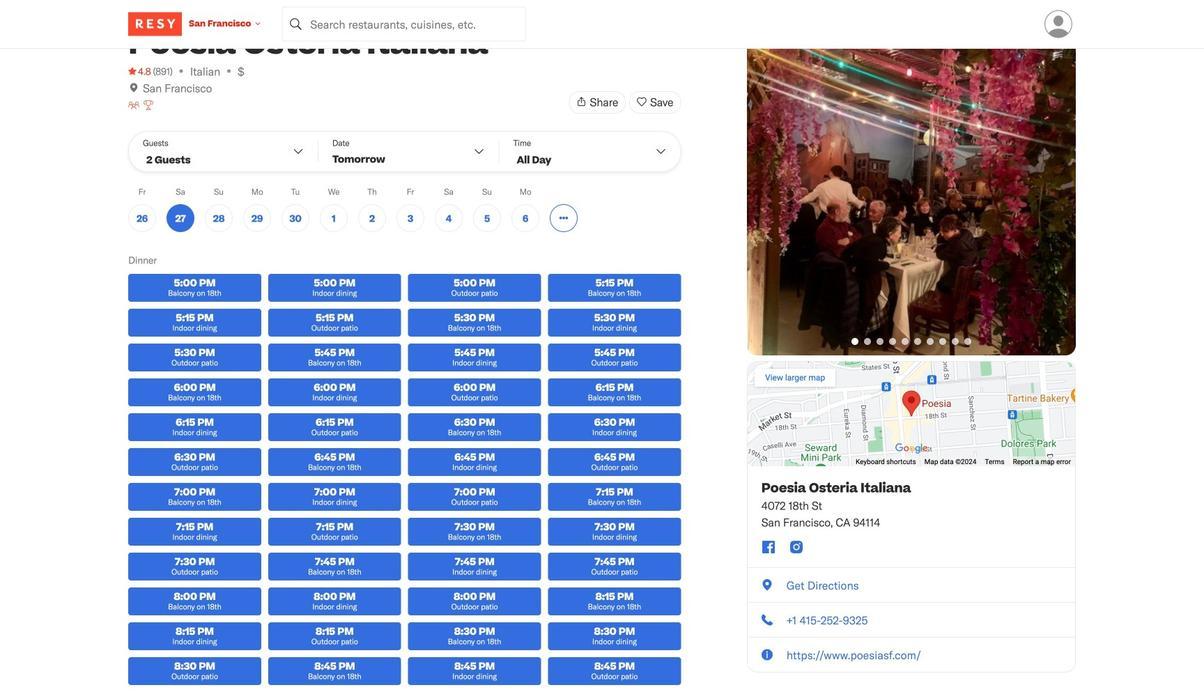 Task type: locate. For each thing, give the bounding box(es) containing it.
None field
[[282, 7, 526, 41]]

891 reviews element
[[153, 64, 173, 78]]

4.8 out of 5 stars image
[[128, 64, 151, 78]]



Task type: describe. For each thing, give the bounding box(es) containing it.
Search restaurants, cuisines, etc. text field
[[282, 7, 526, 41]]



Task type: vqa. For each thing, say whether or not it's contained in the screenshot.
891 reviews element
yes



